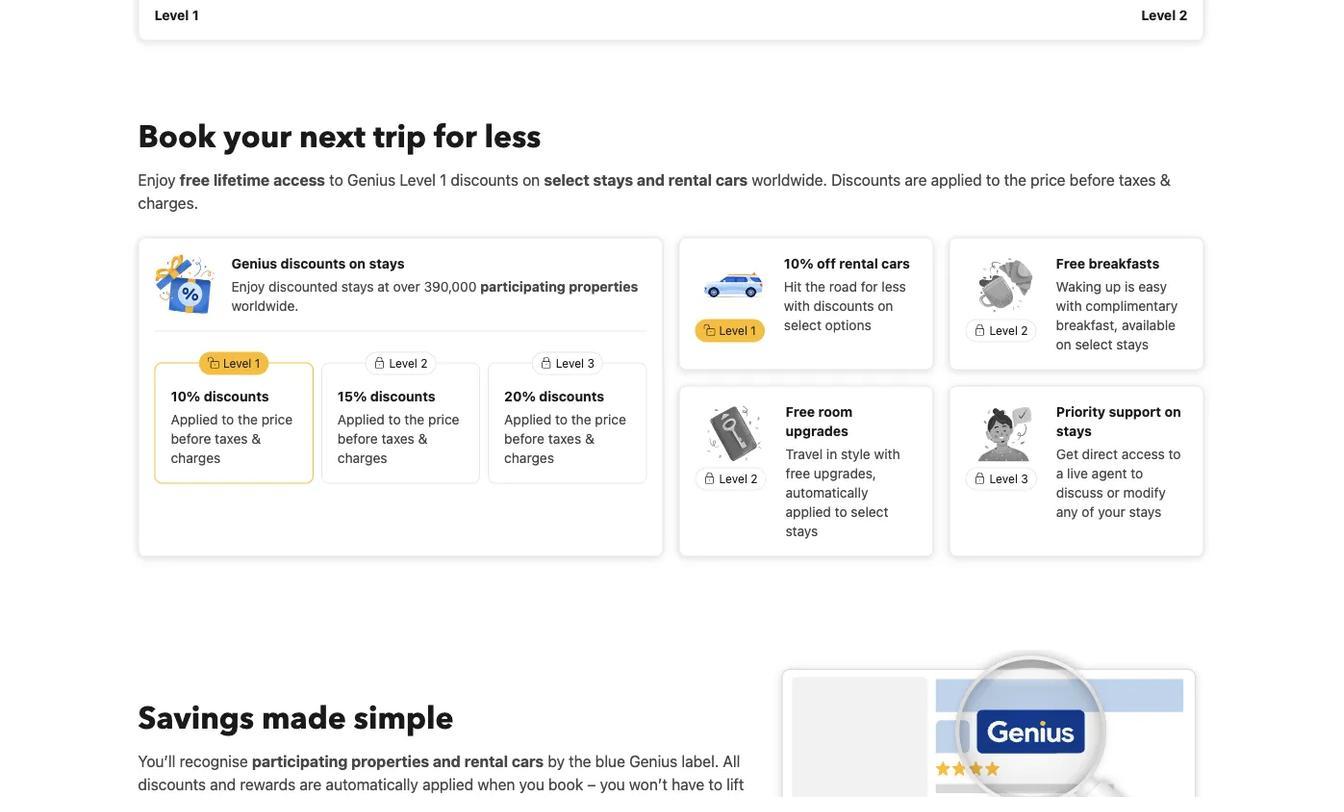 Task type: describe. For each thing, give the bounding box(es) containing it.
discounts inside by the blue genius label. all discounts and rewards are automatically applied when you book – you won't have to lif
[[138, 775, 206, 794]]

simple
[[354, 698, 454, 740]]

trip
[[373, 116, 426, 158]]

2 vertical spatial cars
[[512, 752, 544, 771]]

label.
[[682, 752, 719, 771]]

charges.
[[138, 193, 198, 212]]

access inside priority support on stays get direct access to a live agent to discuss or modify any of your stays
[[1122, 446, 1166, 462]]

0 horizontal spatial properties
[[352, 752, 429, 771]]

blue
[[596, 752, 626, 771]]

select inside free room upgrades travel in style with free upgrades, automatically applied to select stays
[[851, 503, 889, 519]]

free room upgrades travel in style with free upgrades, automatically applied to select stays
[[786, 403, 901, 539]]

stays inside free breakfasts waking up is easy with complimentary breakfast, available on select stays
[[1117, 336, 1149, 352]]

2 you from the left
[[600, 775, 626, 794]]

taxes for 20% discounts applied to the price before taxes & charges
[[549, 430, 582, 446]]

room
[[819, 403, 853, 419]]

priority
[[1057, 403, 1106, 419]]

2 horizontal spatial and
[[637, 170, 665, 189]]

upgrades,
[[814, 465, 877, 481]]

of
[[1082, 503, 1095, 519]]

1 you from the left
[[519, 775, 545, 794]]

0 horizontal spatial participating
[[252, 752, 348, 771]]

priority support on stays get direct access to a live agent to discuss or modify any of your stays
[[1057, 403, 1182, 519]]

priority support on stays image
[[975, 402, 1036, 463]]

book your next trip for less image
[[155, 254, 216, 315]]

savings made simple image
[[774, 649, 1205, 797]]

with for free breakfasts waking up is easy with complimentary breakfast, available on select stays
[[1057, 297, 1083, 313]]

on inside 10% off rental cars hit the road for less with discounts on select options
[[878, 297, 894, 313]]

live
[[1068, 465, 1089, 481]]

0 vertical spatial 3
[[588, 357, 595, 370]]

free room upgrades image
[[704, 402, 766, 463]]

taxes for 10% discounts applied to the price before taxes & charges
[[215, 430, 248, 446]]

0 vertical spatial access
[[273, 170, 325, 189]]

available
[[1122, 317, 1176, 333]]

enjoy inside the genius discounts on stays enjoy discounted stays at over 390,000 participating properties worldwide.
[[232, 278, 265, 294]]

0 vertical spatial level 1
[[155, 7, 199, 23]]

agent
[[1092, 465, 1128, 481]]

taxes inside worldwide. discounts are applied to the price before taxes & charges.
[[1120, 170, 1157, 189]]

discounts inside 10% off rental cars hit the road for less with discounts on select options
[[814, 297, 875, 313]]

savings made simple
[[138, 698, 454, 740]]

on inside free breakfasts waking up is easy with complimentary breakfast, available on select stays
[[1057, 336, 1072, 352]]

genius inside by the blue genius label. all discounts and rewards are automatically applied when you book – you won't have to lif
[[630, 752, 678, 771]]

the inside 15% discounts applied to the price before taxes & charges
[[405, 411, 425, 427]]

0 vertical spatial free
[[180, 170, 210, 189]]

upgrades
[[786, 423, 849, 438]]

0 horizontal spatial less
[[485, 116, 541, 158]]

15%
[[338, 388, 367, 404]]

worldwide. discounts are applied to the price before taxes & charges.
[[138, 170, 1171, 212]]

to inside 10% discounts applied to the price before taxes & charges
[[222, 411, 234, 427]]

get
[[1057, 446, 1079, 462]]

genius inside the genius discounts on stays enjoy discounted stays at over 390,000 participating properties worldwide.
[[232, 255, 277, 271]]

select inside 10% off rental cars hit the road for less with discounts on select options
[[784, 317, 822, 333]]

or
[[1108, 484, 1120, 500]]

less inside 10% off rental cars hit the road for less with discounts on select options
[[882, 278, 907, 294]]

free breakfasts waking up is easy with complimentary breakfast, available on select stays
[[1057, 255, 1179, 352]]

savings
[[138, 698, 254, 740]]

at
[[378, 278, 390, 294]]

1 horizontal spatial level 1
[[223, 357, 260, 370]]

properties inside the genius discounts on stays enjoy discounted stays at over 390,000 participating properties worldwide.
[[569, 278, 639, 294]]

and inside by the blue genius label. all discounts and rewards are automatically applied when you book – you won't have to lif
[[210, 775, 236, 794]]

1 horizontal spatial and
[[433, 752, 461, 771]]

the inside 20% discounts applied to the price before taxes & charges
[[572, 411, 592, 427]]

have
[[672, 775, 705, 794]]

to inside by the blue genius label. all discounts and rewards are automatically applied when you book – you won't have to lif
[[709, 775, 723, 794]]

discuss
[[1057, 484, 1104, 500]]

2 horizontal spatial level 1
[[720, 324, 757, 337]]

waking
[[1057, 278, 1102, 294]]

390,000
[[424, 278, 477, 294]]

before for 10% discounts applied to the price before taxes & charges
[[171, 430, 211, 446]]

travel
[[786, 446, 823, 462]]

10% for 10% off rental cars hit the road for less with discounts on select options
[[784, 255, 814, 271]]

enjoy free lifetime access to genius level 1 discounts on select stays and rental cars
[[138, 170, 748, 189]]

free breakfasts image
[[975, 254, 1036, 315]]

to inside 20% discounts applied to the price before taxes & charges
[[555, 411, 568, 427]]

before for 20% discounts applied to the price before taxes & charges
[[505, 430, 545, 446]]

on inside priority support on stays get direct access to a live agent to discuss or modify any of your stays
[[1165, 403, 1182, 419]]

style
[[841, 446, 871, 462]]

0 vertical spatial enjoy
[[138, 170, 176, 189]]

all
[[723, 752, 741, 771]]

easy
[[1139, 278, 1168, 294]]

charges for 10% discounts applied to the price before taxes & charges
[[171, 449, 221, 465]]

10% for 10% discounts applied to the price before taxes & charges
[[171, 388, 201, 404]]

discounts inside 20% discounts applied to the price before taxes & charges
[[539, 388, 605, 404]]

over
[[393, 278, 420, 294]]

are inside by the blue genius label. all discounts and rewards are automatically applied when you book – you won't have to lif
[[300, 775, 322, 794]]

worldwide. inside the genius discounts on stays enjoy discounted stays at over 390,000 participating properties worldwide.
[[232, 297, 299, 313]]

made
[[262, 698, 346, 740]]

to inside worldwide. discounts are applied to the price before taxes & charges.
[[987, 170, 1001, 189]]

discounts inside 10% discounts applied to the price before taxes & charges
[[204, 388, 269, 404]]

15% discounts applied to the price before taxes & charges
[[338, 388, 460, 465]]

the inside worldwide. discounts are applied to the price before taxes & charges.
[[1005, 170, 1027, 189]]

to inside 15% discounts applied to the price before taxes & charges
[[389, 411, 401, 427]]

before inside worldwide. discounts are applied to the price before taxes & charges.
[[1070, 170, 1116, 189]]

1 horizontal spatial rental
[[669, 170, 712, 189]]

by
[[548, 752, 565, 771]]



Task type: vqa. For each thing, say whether or not it's contained in the screenshot.


Task type: locate. For each thing, give the bounding box(es) containing it.
you right –
[[600, 775, 626, 794]]

10% discounts applied to the price before taxes & charges
[[171, 388, 293, 465]]

0 horizontal spatial are
[[300, 775, 322, 794]]

with
[[784, 297, 810, 313], [1057, 297, 1083, 313], [875, 446, 901, 462]]

& inside worldwide. discounts are applied to the price before taxes & charges.
[[1161, 170, 1171, 189]]

2 horizontal spatial genius
[[630, 752, 678, 771]]

2 vertical spatial genius
[[630, 752, 678, 771]]

1 horizontal spatial worldwide.
[[752, 170, 828, 189]]

0 horizontal spatial with
[[784, 297, 810, 313]]

genius
[[347, 170, 396, 189], [232, 255, 277, 271], [630, 752, 678, 771]]

with inside 10% off rental cars hit the road for less with discounts on select options
[[784, 297, 810, 313]]

book
[[138, 116, 216, 158]]

recognise
[[180, 752, 248, 771]]

free inside free room upgrades travel in style with free upgrades, automatically applied to select stays
[[786, 403, 815, 419]]

book your next trip for less
[[138, 116, 541, 158]]

3 applied from the left
[[505, 411, 552, 427]]

automatically inside free room upgrades travel in style with free upgrades, automatically applied to select stays
[[786, 484, 869, 500]]

2 horizontal spatial cars
[[882, 255, 911, 271]]

applied inside worldwide. discounts are applied to the price before taxes & charges.
[[931, 170, 983, 189]]

1 horizontal spatial applied
[[786, 503, 832, 519]]

1 horizontal spatial are
[[905, 170, 927, 189]]

charges inside 20% discounts applied to the price before taxes & charges
[[505, 449, 554, 465]]

level 2
[[1142, 7, 1188, 23], [990, 324, 1029, 337], [389, 357, 428, 370], [720, 472, 758, 486]]

free inside free breakfasts waking up is easy with complimentary breakfast, available on select stays
[[1057, 255, 1086, 271]]

1 vertical spatial and
[[433, 752, 461, 771]]

1 vertical spatial participating
[[252, 752, 348, 771]]

options
[[826, 317, 872, 333]]

price for 10% discounts applied to the price before taxes & charges
[[262, 411, 293, 427]]

taxes inside 20% discounts applied to the price before taxes & charges
[[549, 430, 582, 446]]

breakfasts
[[1089, 255, 1160, 271]]

1 vertical spatial properties
[[352, 752, 429, 771]]

1 vertical spatial genius
[[232, 255, 277, 271]]

your inside priority support on stays get direct access to a live agent to discuss or modify any of your stays
[[1099, 503, 1126, 519]]

1 horizontal spatial you
[[600, 775, 626, 794]]

2 horizontal spatial applied
[[931, 170, 983, 189]]

your
[[224, 116, 292, 158], [1099, 503, 1126, 519]]

10% off rental cars hit the road for less with discounts on select options
[[784, 255, 911, 333]]

with inside free room upgrades travel in style with free upgrades, automatically applied to select stays
[[875, 446, 901, 462]]

2 vertical spatial and
[[210, 775, 236, 794]]

and
[[637, 170, 665, 189], [433, 752, 461, 771], [210, 775, 236, 794]]

1 vertical spatial free
[[786, 403, 815, 419]]

2 vertical spatial rental
[[465, 752, 508, 771]]

2
[[1180, 7, 1188, 23], [1022, 324, 1029, 337], [421, 357, 428, 370], [751, 472, 758, 486]]

& inside 15% discounts applied to the price before taxes & charges
[[418, 430, 428, 446]]

0 vertical spatial and
[[637, 170, 665, 189]]

applied left when
[[423, 775, 474, 794]]

0 horizontal spatial cars
[[512, 752, 544, 771]]

you
[[519, 775, 545, 794], [600, 775, 626, 794]]

discounts inside the genius discounts on stays enjoy discounted stays at over 390,000 participating properties worldwide.
[[281, 255, 346, 271]]

free down the travel at the bottom
[[786, 465, 811, 481]]

automatically down the you'll recognise participating properties and rental cars
[[326, 775, 419, 794]]

1 vertical spatial for
[[861, 278, 879, 294]]

1 horizontal spatial level 3
[[990, 472, 1029, 486]]

for up the enjoy free lifetime access to genius level 1 discounts on select stays and rental cars
[[434, 116, 477, 158]]

1 vertical spatial enjoy
[[232, 278, 265, 294]]

applied inside 20% discounts applied to the price before taxes & charges
[[505, 411, 552, 427]]

hit
[[784, 278, 802, 294]]

are inside worldwide. discounts are applied to the price before taxes & charges.
[[905, 170, 927, 189]]

0 horizontal spatial 3
[[588, 357, 595, 370]]

genius discounts on stays enjoy discounted stays at over 390,000 participating properties worldwide.
[[232, 255, 639, 313]]

1 horizontal spatial 3
[[1022, 472, 1029, 486]]

0 vertical spatial genius
[[347, 170, 396, 189]]

automatically inside by the blue genius label. all discounts and rewards are automatically applied when you book – you won't have to lif
[[326, 775, 419, 794]]

2 vertical spatial level 1
[[223, 357, 260, 370]]

is
[[1125, 278, 1135, 294]]

price inside 10% discounts applied to the price before taxes & charges
[[262, 411, 293, 427]]

applied inside 15% discounts applied to the price before taxes & charges
[[338, 411, 385, 427]]

price for 20% discounts applied to the price before taxes & charges
[[595, 411, 627, 427]]

& for 10% discounts applied to the price before taxes & charges
[[252, 430, 261, 446]]

& for 20% discounts applied to the price before taxes & charges
[[585, 430, 595, 446]]

1 horizontal spatial 10%
[[784, 255, 814, 271]]

free
[[1057, 255, 1086, 271], [786, 403, 815, 419]]

0 horizontal spatial automatically
[[326, 775, 419, 794]]

3 up 20% discounts applied to the price before taxes & charges
[[588, 357, 595, 370]]

0 vertical spatial 10%
[[784, 255, 814, 271]]

1 vertical spatial level 3
[[990, 472, 1029, 486]]

3
[[588, 357, 595, 370], [1022, 472, 1029, 486]]

1 vertical spatial 3
[[1022, 472, 1029, 486]]

0 horizontal spatial worldwide.
[[232, 297, 299, 313]]

price for 15% discounts applied to the price before taxes & charges
[[428, 411, 460, 427]]

2 vertical spatial applied
[[423, 775, 474, 794]]

1 horizontal spatial free
[[786, 465, 811, 481]]

taxes inside 15% discounts applied to the price before taxes & charges
[[382, 430, 415, 446]]

1 horizontal spatial your
[[1099, 503, 1126, 519]]

by the blue genius label. all discounts and rewards are automatically applied when you book – you won't have to lif
[[138, 752, 745, 797]]

charges
[[171, 449, 221, 465], [338, 449, 388, 465], [505, 449, 554, 465]]

discounted
[[269, 278, 338, 294]]

0 horizontal spatial free
[[786, 403, 815, 419]]

0 vertical spatial for
[[434, 116, 477, 158]]

on inside the genius discounts on stays enjoy discounted stays at over 390,000 participating properties worldwide.
[[349, 255, 366, 271]]

participating
[[481, 278, 566, 294], [252, 752, 348, 771]]

10% inside 10% discounts applied to the price before taxes & charges
[[171, 388, 201, 404]]

stays
[[593, 170, 634, 189], [369, 255, 405, 271], [342, 278, 374, 294], [1117, 336, 1149, 352], [1057, 423, 1093, 438], [1130, 503, 1162, 519], [786, 523, 819, 539]]

level 3 up 20% discounts applied to the price before taxes & charges
[[556, 357, 595, 370]]

20% discounts applied to the price before taxes & charges
[[505, 388, 627, 465]]

stays inside free room upgrades travel in style with free upgrades, automatically applied to select stays
[[786, 523, 819, 539]]

before inside 15% discounts applied to the price before taxes & charges
[[338, 430, 378, 446]]

10% off rental cars image
[[703, 254, 765, 315]]

the inside 10% discounts applied to the price before taxes & charges
[[238, 411, 258, 427]]

the
[[1005, 170, 1027, 189], [806, 278, 826, 294], [238, 411, 258, 427], [405, 411, 425, 427], [572, 411, 592, 427], [569, 752, 592, 771]]

2 horizontal spatial applied
[[505, 411, 552, 427]]

level
[[155, 7, 189, 23], [1142, 7, 1177, 23], [400, 170, 436, 189], [720, 324, 748, 337], [990, 324, 1018, 337], [223, 357, 252, 370], [389, 357, 418, 370], [556, 357, 584, 370], [720, 472, 748, 486], [990, 472, 1018, 486]]

for
[[434, 116, 477, 158], [861, 278, 879, 294]]

for inside 10% off rental cars hit the road for less with discounts on select options
[[861, 278, 879, 294]]

genius down the trip at left
[[347, 170, 396, 189]]

cars
[[716, 170, 748, 189], [882, 255, 911, 271], [512, 752, 544, 771]]

1 vertical spatial automatically
[[326, 775, 419, 794]]

0 horizontal spatial and
[[210, 775, 236, 794]]

less up the enjoy free lifetime access to genius level 1 discounts on select stays and rental cars
[[485, 116, 541, 158]]

3 charges from the left
[[505, 449, 554, 465]]

worldwide.
[[752, 170, 828, 189], [232, 297, 299, 313]]

free for free breakfasts waking up is easy with complimentary breakfast, available on select stays
[[1057, 255, 1086, 271]]

1 horizontal spatial free
[[1057, 255, 1086, 271]]

1 horizontal spatial enjoy
[[232, 278, 265, 294]]

level 3 down priority support on stays image
[[990, 472, 1029, 486]]

1 vertical spatial your
[[1099, 503, 1126, 519]]

road
[[830, 278, 858, 294]]

2 applied from the left
[[338, 411, 385, 427]]

won't
[[630, 775, 668, 794]]

& for 15% discounts applied to the price before taxes & charges
[[418, 430, 428, 446]]

in
[[827, 446, 838, 462]]

cars inside 10% off rental cars hit the road for less with discounts on select options
[[882, 255, 911, 271]]

when
[[478, 775, 515, 794]]

before inside 10% discounts applied to the price before taxes & charges
[[171, 430, 211, 446]]

1 horizontal spatial charges
[[338, 449, 388, 465]]

1 charges from the left
[[171, 449, 221, 465]]

1 vertical spatial cars
[[882, 255, 911, 271]]

enjoy
[[138, 170, 176, 189], [232, 278, 265, 294]]

1 horizontal spatial less
[[882, 278, 907, 294]]

automatically down upgrades,
[[786, 484, 869, 500]]

0 vertical spatial less
[[485, 116, 541, 158]]

0 horizontal spatial enjoy
[[138, 170, 176, 189]]

taxes for 15% discounts applied to the price before taxes & charges
[[382, 430, 415, 446]]

1
[[192, 7, 199, 23], [440, 170, 447, 189], [751, 324, 757, 337], [255, 357, 260, 370]]

applied for 15%
[[338, 411, 385, 427]]

1 vertical spatial rental
[[840, 255, 879, 271]]

applied right discounts
[[931, 170, 983, 189]]

discounts inside 15% discounts applied to the price before taxes & charges
[[370, 388, 436, 404]]

1 horizontal spatial access
[[1122, 446, 1166, 462]]

1 vertical spatial worldwide.
[[232, 297, 299, 313]]

1 horizontal spatial participating
[[481, 278, 566, 294]]

charges for 20% discounts applied to the price before taxes & charges
[[505, 449, 554, 465]]

1 vertical spatial 10%
[[171, 388, 201, 404]]

next
[[299, 116, 366, 158]]

applied for 10%
[[171, 411, 218, 427]]

for right road on the top right
[[861, 278, 879, 294]]

properties
[[569, 278, 639, 294], [352, 752, 429, 771]]

access
[[273, 170, 325, 189], [1122, 446, 1166, 462]]

participating right the 390,000
[[481, 278, 566, 294]]

1 applied from the left
[[171, 411, 218, 427]]

1 vertical spatial level 1
[[720, 324, 757, 337]]

to inside free room upgrades travel in style with free upgrades, automatically applied to select stays
[[835, 503, 848, 519]]

free
[[180, 170, 210, 189], [786, 465, 811, 481]]

3 left a
[[1022, 472, 1029, 486]]

your down or
[[1099, 503, 1126, 519]]

1 horizontal spatial with
[[875, 446, 901, 462]]

your up lifetime
[[224, 116, 292, 158]]

lifetime
[[214, 170, 270, 189]]

on
[[523, 170, 540, 189], [349, 255, 366, 271], [878, 297, 894, 313], [1057, 336, 1072, 352], [1165, 403, 1182, 419]]

to
[[329, 170, 343, 189], [987, 170, 1001, 189], [222, 411, 234, 427], [389, 411, 401, 427], [555, 411, 568, 427], [1169, 446, 1182, 462], [1131, 465, 1144, 481], [835, 503, 848, 519], [709, 775, 723, 794]]

applied for 20%
[[505, 411, 552, 427]]

select inside free breakfasts waking up is easy with complimentary breakfast, available on select stays
[[1076, 336, 1113, 352]]

applied inside 10% discounts applied to the price before taxes & charges
[[171, 411, 218, 427]]

price inside 20% discounts applied to the price before taxes & charges
[[595, 411, 627, 427]]

enjoy up charges.
[[138, 170, 176, 189]]

1 horizontal spatial cars
[[716, 170, 748, 189]]

applied inside free room upgrades travel in style with free upgrades, automatically applied to select stays
[[786, 503, 832, 519]]

0 vertical spatial cars
[[716, 170, 748, 189]]

modify
[[1124, 484, 1167, 500]]

the inside by the blue genius label. all discounts and rewards are automatically applied when you book – you won't have to lif
[[569, 752, 592, 771]]

0 horizontal spatial your
[[224, 116, 292, 158]]

applied inside by the blue genius label. all discounts and rewards are automatically applied when you book – you won't have to lif
[[423, 775, 474, 794]]

0 vertical spatial free
[[1057, 255, 1086, 271]]

participating inside the genius discounts on stays enjoy discounted stays at over 390,000 participating properties worldwide.
[[481, 278, 566, 294]]

less
[[485, 116, 541, 158], [882, 278, 907, 294]]

breakfast,
[[1057, 317, 1119, 333]]

1 vertical spatial access
[[1122, 446, 1166, 462]]

charges inside 10% discounts applied to the price before taxes & charges
[[171, 449, 221, 465]]

before for 15% discounts applied to the price before taxes & charges
[[338, 430, 378, 446]]

0 horizontal spatial applied
[[171, 411, 218, 427]]

0 vertical spatial participating
[[481, 278, 566, 294]]

genius up won't
[[630, 752, 678, 771]]

0 horizontal spatial for
[[434, 116, 477, 158]]

before inside 20% discounts applied to the price before taxes & charges
[[505, 430, 545, 446]]

free up waking
[[1057, 255, 1086, 271]]

0 horizontal spatial 10%
[[171, 388, 201, 404]]

0 vertical spatial rental
[[669, 170, 712, 189]]

participating up rewards
[[252, 752, 348, 771]]

0 horizontal spatial level 3
[[556, 357, 595, 370]]

rewards
[[240, 775, 296, 794]]

& inside 10% discounts applied to the price before taxes & charges
[[252, 430, 261, 446]]

1 vertical spatial applied
[[786, 503, 832, 519]]

free inside free room upgrades travel in style with free upgrades, automatically applied to select stays
[[786, 465, 811, 481]]

direct
[[1083, 446, 1119, 462]]

with for free room upgrades travel in style with free upgrades, automatically applied to select stays
[[875, 446, 901, 462]]

0 vertical spatial level 3
[[556, 357, 595, 370]]

access down next on the top of the page
[[273, 170, 325, 189]]

are down the you'll recognise participating properties and rental cars
[[300, 775, 322, 794]]

taxes inside 10% discounts applied to the price before taxes & charges
[[215, 430, 248, 446]]

2 horizontal spatial with
[[1057, 297, 1083, 313]]

off
[[817, 255, 836, 271]]

enjoy left discounted
[[232, 278, 265, 294]]

0 horizontal spatial level 1
[[155, 7, 199, 23]]

price inside worldwide. discounts are applied to the price before taxes & charges.
[[1031, 170, 1066, 189]]

discounts
[[832, 170, 901, 189]]

charges inside 15% discounts applied to the price before taxes & charges
[[338, 449, 388, 465]]

up
[[1106, 278, 1122, 294]]

0 horizontal spatial free
[[180, 170, 210, 189]]

rental inside 10% off rental cars hit the road for less with discounts on select options
[[840, 255, 879, 271]]

1 horizontal spatial genius
[[347, 170, 396, 189]]

–
[[588, 775, 596, 794]]

2 charges from the left
[[338, 449, 388, 465]]

free for free room upgrades travel in style with free upgrades, automatically applied to select stays
[[786, 403, 815, 419]]

0 vertical spatial are
[[905, 170, 927, 189]]

10% inside 10% off rental cars hit the road for less with discounts on select options
[[784, 255, 814, 271]]

1 vertical spatial free
[[786, 465, 811, 481]]

free up charges.
[[180, 170, 210, 189]]

2 horizontal spatial rental
[[840, 255, 879, 271]]

10%
[[784, 255, 814, 271], [171, 388, 201, 404]]

0 vertical spatial your
[[224, 116, 292, 158]]

0 vertical spatial worldwide.
[[752, 170, 828, 189]]

&
[[1161, 170, 1171, 189], [252, 430, 261, 446], [418, 430, 428, 446], [585, 430, 595, 446]]

automatically
[[786, 484, 869, 500], [326, 775, 419, 794]]

0 horizontal spatial applied
[[423, 775, 474, 794]]

1 horizontal spatial automatically
[[786, 484, 869, 500]]

are
[[905, 170, 927, 189], [300, 775, 322, 794]]

with inside free breakfasts waking up is easy with complimentary breakfast, available on select stays
[[1057, 297, 1083, 313]]

1 vertical spatial are
[[300, 775, 322, 794]]

& inside 20% discounts applied to the price before taxes & charges
[[585, 430, 595, 446]]

before
[[1070, 170, 1116, 189], [171, 430, 211, 446], [338, 430, 378, 446], [505, 430, 545, 446]]

with down hit in the right top of the page
[[784, 297, 810, 313]]

2 horizontal spatial charges
[[505, 449, 554, 465]]

are right discounts
[[905, 170, 927, 189]]

worldwide. down discounted
[[232, 297, 299, 313]]

0 horizontal spatial access
[[273, 170, 325, 189]]

applied
[[171, 411, 218, 427], [338, 411, 385, 427], [505, 411, 552, 427]]

1 horizontal spatial applied
[[338, 411, 385, 427]]

genius up discounted
[[232, 255, 277, 271]]

you'll
[[138, 752, 176, 771]]

book
[[549, 775, 584, 794]]

0 horizontal spatial you
[[519, 775, 545, 794]]

with right 'style'
[[875, 446, 901, 462]]

0 vertical spatial applied
[[931, 170, 983, 189]]

support
[[1110, 403, 1162, 419]]

the inside 10% off rental cars hit the road for less with discounts on select options
[[806, 278, 826, 294]]

free up upgrades
[[786, 403, 815, 419]]

you'll recognise participating properties and rental cars
[[138, 752, 544, 771]]

you left book
[[519, 775, 545, 794]]

select
[[544, 170, 590, 189], [784, 317, 822, 333], [1076, 336, 1113, 352], [851, 503, 889, 519]]

complimentary
[[1086, 297, 1179, 313]]

taxes
[[1120, 170, 1157, 189], [215, 430, 248, 446], [382, 430, 415, 446], [549, 430, 582, 446]]

0 horizontal spatial rental
[[465, 752, 508, 771]]

applied
[[931, 170, 983, 189], [786, 503, 832, 519], [423, 775, 474, 794]]

0 vertical spatial properties
[[569, 278, 639, 294]]

0 vertical spatial automatically
[[786, 484, 869, 500]]

discounts
[[451, 170, 519, 189], [281, 255, 346, 271], [814, 297, 875, 313], [204, 388, 269, 404], [370, 388, 436, 404], [539, 388, 605, 404], [138, 775, 206, 794]]

access up modify in the bottom of the page
[[1122, 446, 1166, 462]]

less right road on the top right
[[882, 278, 907, 294]]

worldwide. left discounts
[[752, 170, 828, 189]]

applied down upgrades,
[[786, 503, 832, 519]]

with down waking
[[1057, 297, 1083, 313]]

a
[[1057, 465, 1064, 481]]

price inside 15% discounts applied to the price before taxes & charges
[[428, 411, 460, 427]]

level 3
[[556, 357, 595, 370], [990, 472, 1029, 486]]

charges for 15% discounts applied to the price before taxes & charges
[[338, 449, 388, 465]]

price
[[1031, 170, 1066, 189], [262, 411, 293, 427], [428, 411, 460, 427], [595, 411, 627, 427]]

rental
[[669, 170, 712, 189], [840, 255, 879, 271], [465, 752, 508, 771]]

any
[[1057, 503, 1079, 519]]

worldwide. inside worldwide. discounts are applied to the price before taxes & charges.
[[752, 170, 828, 189]]

20%
[[505, 388, 536, 404]]

1 horizontal spatial properties
[[569, 278, 639, 294]]



